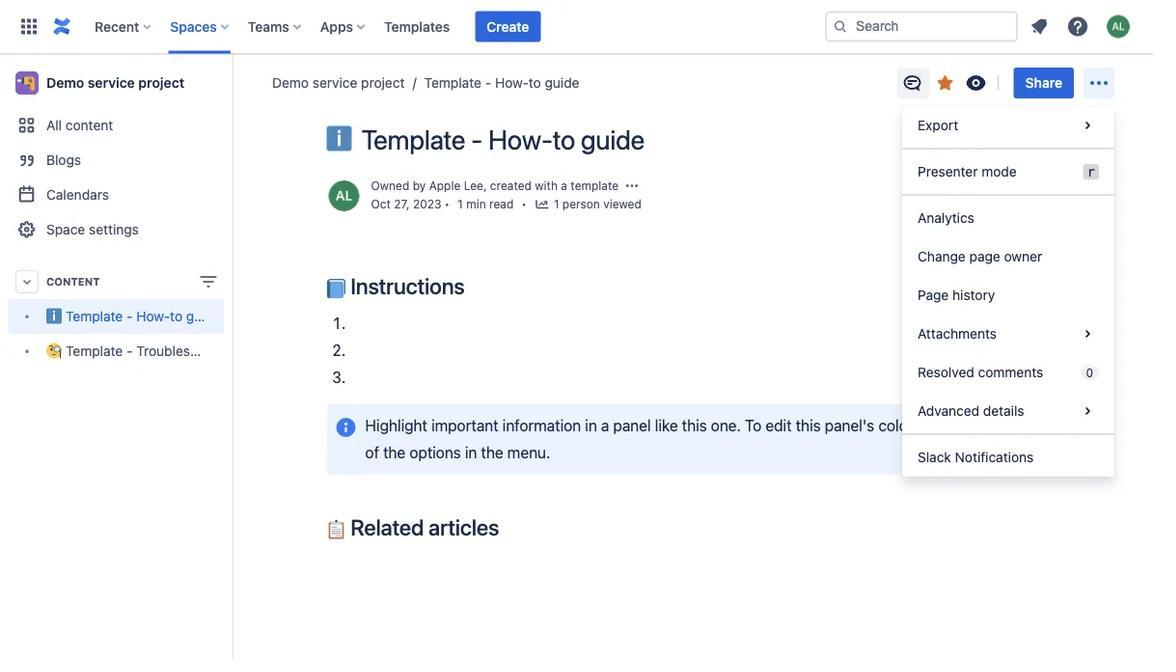 Task type: describe. For each thing, give the bounding box(es) containing it.
slack notifications
[[918, 449, 1034, 465]]

calendars
[[46, 187, 109, 203]]

oct
[[371, 197, 391, 211]]

guide inside "space" element
[[186, 308, 221, 324]]

one
[[1022, 417, 1048, 435]]

apple
[[429, 179, 461, 192]]

to inside tree
[[170, 308, 182, 324]]

share
[[1026, 75, 1063, 91]]

1 horizontal spatial in
[[585, 417, 597, 435]]

edit
[[766, 417, 792, 435]]

read
[[489, 197, 514, 211]]

collapse sidebar image
[[210, 64, 253, 102]]

content
[[46, 276, 100, 288]]

article
[[241, 343, 280, 359]]

2 demo service project from the left
[[272, 75, 405, 91]]

create link
[[475, 11, 541, 42]]

advanced details
[[918, 403, 1024, 419]]

service inside "space" element
[[88, 75, 135, 91]]

1 horizontal spatial template - how-to guide link
[[405, 73, 580, 93]]

details
[[983, 403, 1024, 419]]

how- inside tree
[[136, 308, 170, 324]]

stop watching image
[[965, 71, 988, 95]]

all
[[46, 117, 62, 133]]

like
[[655, 417, 678, 435]]

options
[[410, 443, 461, 461]]

history
[[953, 287, 995, 303]]

2 service from the left
[[313, 75, 357, 91]]

1 person viewed
[[554, 197, 642, 211]]

panel info image
[[334, 416, 358, 439]]

0 vertical spatial guide
[[545, 75, 580, 91]]

oct 27, 2023
[[371, 197, 442, 211]]

related
[[351, 514, 424, 540]]

with
[[535, 179, 558, 192]]

template - how-to guide link inside tree
[[8, 299, 224, 334]]

page history link
[[902, 276, 1115, 315]]

Search field
[[825, 11, 1018, 42]]

with a template button
[[535, 177, 619, 194]]

unstar image
[[934, 71, 957, 95]]

0 horizontal spatial demo service project link
[[8, 64, 224, 102]]

notifications
[[955, 449, 1034, 465]]

2 project from the left
[[361, 75, 405, 91]]

all content
[[46, 117, 113, 133]]

menu.
[[507, 443, 550, 461]]

apple lee image
[[329, 180, 360, 211]]

highlight important information in a panel like this one. to edit this panel's color or style, select one of the options in the menu.
[[365, 417, 1052, 461]]

0 vertical spatial how-
[[495, 75, 529, 91]]

1 vertical spatial template - how-to guide
[[361, 124, 645, 155]]

person
[[563, 197, 600, 211]]

spaces
[[170, 18, 217, 34]]

1 vertical spatial in
[[465, 443, 477, 461]]

slack
[[918, 449, 951, 465]]

share button
[[1014, 68, 1074, 98]]

2 this from the left
[[796, 417, 821, 435]]

a inside highlight important information in a panel like this one. to edit this panel's color or style, select one of the options in the menu.
[[601, 417, 609, 435]]

manage page ownership image
[[624, 178, 640, 193]]

1 min read
[[458, 197, 514, 211]]

resolved comments
[[918, 364, 1044, 380]]

panel's
[[825, 417, 875, 435]]

2 the from the left
[[481, 443, 503, 461]]

spaces button
[[164, 11, 236, 42]]

create
[[487, 18, 529, 34]]

to
[[745, 417, 762, 435]]

project inside "space" element
[[138, 75, 184, 91]]

troubleshooting
[[136, 343, 237, 359]]

one.
[[711, 417, 741, 435]]

apple lee link
[[429, 179, 483, 192]]

1 vertical spatial how-
[[488, 124, 553, 155]]

,
[[483, 179, 487, 192]]

apps
[[320, 18, 353, 34]]

panel
[[613, 417, 651, 435]]

information
[[503, 417, 581, 435]]

teams
[[248, 18, 289, 34]]

or
[[917, 417, 932, 435]]

change page owner button
[[902, 237, 1115, 276]]

select
[[976, 417, 1018, 435]]

more actions image
[[1088, 71, 1111, 95]]

settings
[[89, 221, 139, 237]]

template
[[571, 179, 619, 192]]

copy image for instructions
[[463, 274, 486, 297]]

recent button
[[89, 11, 159, 42]]

by
[[413, 179, 426, 192]]

page history
[[918, 287, 995, 303]]

mode
[[982, 164, 1017, 180]]

advanced
[[918, 403, 980, 419]]

global element
[[12, 0, 821, 54]]

analytics
[[918, 210, 975, 226]]

space settings link
[[8, 212, 224, 247]]

viewed
[[603, 197, 642, 211]]

resolved
[[918, 364, 975, 380]]

blogs link
[[8, 143, 224, 178]]

1 for 1 min read
[[458, 197, 463, 211]]



Task type: vqa. For each thing, say whether or not it's contained in the screenshot.
open
no



Task type: locate. For each thing, give the bounding box(es) containing it.
project up all content link at the left top of page
[[138, 75, 184, 91]]

2023
[[413, 197, 442, 211]]

important
[[431, 417, 499, 435]]

in
[[585, 417, 597, 435], [465, 443, 477, 461]]

space settings
[[46, 221, 139, 237]]

blogs
[[46, 152, 81, 168]]

0 vertical spatial in
[[585, 417, 597, 435]]

template - how-to guide link down content
[[8, 299, 224, 334]]

:clipboard: image
[[327, 520, 346, 539], [327, 520, 346, 539]]

2 vertical spatial template - how-to guide
[[66, 308, 221, 324]]

0 horizontal spatial project
[[138, 75, 184, 91]]

1 service from the left
[[88, 75, 135, 91]]

of
[[365, 443, 379, 461]]

demo
[[46, 75, 84, 91], [272, 75, 309, 91]]

how- up created
[[488, 124, 553, 155]]

notification icon image
[[1028, 15, 1051, 38]]

menu containing export
[[902, 106, 1115, 477]]

0 horizontal spatial demo
[[46, 75, 84, 91]]

- down create link
[[485, 75, 491, 91]]

demo service project
[[46, 75, 184, 91], [272, 75, 405, 91]]

comments
[[978, 364, 1044, 380]]

template - how-to guide down create link
[[424, 75, 580, 91]]

the
[[383, 443, 406, 461], [481, 443, 503, 461]]

demo service project down apps popup button
[[272, 75, 405, 91]]

template - how-to guide up created
[[361, 124, 645, 155]]

comment icon image
[[901, 71, 924, 95]]

service up all content link at the left top of page
[[88, 75, 135, 91]]

templates link
[[378, 11, 456, 42]]

1 down "with"
[[554, 197, 559, 211]]

instructions
[[346, 273, 465, 299]]

all content link
[[8, 108, 224, 143]]

1 person viewed button
[[535, 196, 642, 215]]

1 left min
[[458, 197, 463, 211]]

- inside "link"
[[126, 343, 133, 359]]

tree inside "space" element
[[8, 299, 280, 369]]

:blue_book: image
[[327, 279, 346, 298], [327, 279, 346, 298]]

templates
[[384, 18, 450, 34]]

highlight
[[365, 417, 427, 435]]

banner
[[0, 0, 1153, 54]]

0 vertical spatial template - how-to guide
[[424, 75, 580, 91]]

0 horizontal spatial demo service project
[[46, 75, 184, 91]]

this right edit
[[796, 417, 821, 435]]

0 horizontal spatial in
[[465, 443, 477, 461]]

guide
[[545, 75, 580, 91], [581, 124, 645, 155], [186, 308, 221, 324]]

advanced details button
[[902, 392, 1115, 430]]

1 1 from the left
[[458, 197, 463, 211]]

1 the from the left
[[383, 443, 406, 461]]

lee
[[464, 179, 483, 192]]

attachments
[[918, 326, 997, 342]]

this right like
[[682, 417, 707, 435]]

0 horizontal spatial template - how-to guide link
[[8, 299, 224, 334]]

copy image
[[463, 274, 486, 297], [497, 515, 520, 538]]

style,
[[935, 417, 973, 435]]

articles
[[429, 514, 499, 540]]

1 horizontal spatial a
[[601, 417, 609, 435]]

1 horizontal spatial guide
[[545, 75, 580, 91]]

1 vertical spatial guide
[[581, 124, 645, 155]]

calendars link
[[8, 178, 224, 212]]

1 horizontal spatial this
[[796, 417, 821, 435]]

27,
[[394, 197, 410, 211]]

1 horizontal spatial demo
[[272, 75, 309, 91]]

0 horizontal spatial the
[[383, 443, 406, 461]]

menu
[[902, 106, 1115, 477]]

owned by apple lee , created with a template
[[371, 179, 619, 192]]

2 demo from the left
[[272, 75, 309, 91]]

1 vertical spatial template - how-to guide link
[[8, 299, 224, 334]]

the left menu.
[[481, 443, 503, 461]]

r
[[1087, 164, 1095, 180]]

appswitcher icon image
[[17, 15, 41, 38]]

copy image down min
[[463, 274, 486, 297]]

page
[[970, 249, 1001, 264]]

content
[[65, 117, 113, 133]]

demo down the teams dropdown button
[[272, 75, 309, 91]]

the right of
[[383, 443, 406, 461]]

owner
[[1004, 249, 1042, 264]]

1 vertical spatial copy image
[[497, 515, 520, 538]]

content button
[[8, 264, 224, 299]]

owned
[[371, 179, 409, 192]]

1 demo service project from the left
[[46, 75, 184, 91]]

1 horizontal spatial demo service project
[[272, 75, 405, 91]]

project
[[138, 75, 184, 91], [361, 75, 405, 91]]

copy image down menu.
[[497, 515, 520, 538]]

1 horizontal spatial service
[[313, 75, 357, 91]]

color
[[879, 417, 913, 435]]

0 horizontal spatial service
[[88, 75, 135, 91]]

tree containing template - how-to guide
[[8, 299, 280, 369]]

project down global element
[[361, 75, 405, 91]]

1 this from the left
[[682, 417, 707, 435]]

space element
[[0, 54, 280, 660]]

recent
[[95, 18, 139, 34]]

confluence image
[[50, 15, 73, 38], [50, 15, 73, 38]]

copy image for related articles
[[497, 515, 520, 538]]

how- up template - troubleshooting article "link"
[[136, 308, 170, 324]]

teams button
[[242, 11, 309, 42]]

search image
[[833, 19, 848, 34]]

template - troubleshooting article
[[66, 343, 280, 359]]

presenter
[[918, 164, 978, 180]]

created
[[490, 179, 532, 192]]

0 horizontal spatial to
[[170, 308, 182, 324]]

page
[[918, 287, 949, 303]]

demo inside "space" element
[[46, 75, 84, 91]]

your profile and preferences image
[[1107, 15, 1130, 38]]

0 horizontal spatial 1
[[458, 197, 463, 211]]

0 horizontal spatial a
[[561, 179, 567, 192]]

change view image
[[197, 270, 220, 293]]

1 horizontal spatial demo service project link
[[272, 73, 405, 93]]

attachments button
[[902, 315, 1115, 353]]

demo service project link up all content link at the left top of page
[[8, 64, 224, 102]]

2 vertical spatial how-
[[136, 308, 170, 324]]

template
[[424, 75, 482, 91], [361, 124, 465, 155], [66, 308, 123, 324], [66, 343, 123, 359]]

related articles
[[346, 514, 499, 540]]

template - troubleshooting article link
[[8, 334, 280, 369]]

service
[[88, 75, 135, 91], [313, 75, 357, 91]]

apps button
[[314, 11, 373, 42]]

template inside "link"
[[66, 343, 123, 359]]

change
[[918, 249, 966, 264]]

in left panel
[[585, 417, 597, 435]]

1 horizontal spatial copy image
[[497, 515, 520, 538]]

1 inside 1 person viewed button
[[554, 197, 559, 211]]

a left panel
[[601, 417, 609, 435]]

demo service project inside demo service project link
[[46, 75, 184, 91]]

demo service project up all content link at the left top of page
[[46, 75, 184, 91]]

how- down create link
[[495, 75, 529, 91]]

template - how-to guide link down create link
[[405, 73, 580, 93]]

0 horizontal spatial copy image
[[463, 274, 486, 297]]

analytics link
[[902, 199, 1115, 237]]

:information_source: image
[[327, 126, 352, 151], [327, 126, 352, 151]]

template - how-to guide link
[[405, 73, 580, 93], [8, 299, 224, 334]]

1 horizontal spatial to
[[529, 75, 541, 91]]

1 vertical spatial a
[[601, 417, 609, 435]]

template - how-to guide up template - troubleshooting article "link"
[[66, 308, 221, 324]]

- down content dropdown button
[[126, 308, 133, 324]]

1 project from the left
[[138, 75, 184, 91]]

service down "apps" on the left of the page
[[313, 75, 357, 91]]

to down create link
[[529, 75, 541, 91]]

0 vertical spatial a
[[561, 179, 567, 192]]

1 vertical spatial to
[[553, 124, 575, 155]]

2 horizontal spatial guide
[[581, 124, 645, 155]]

0 horizontal spatial guide
[[186, 308, 221, 324]]

to up with a template button
[[553, 124, 575, 155]]

export
[[918, 117, 958, 133]]

in down the important
[[465, 443, 477, 461]]

demo up all
[[46, 75, 84, 91]]

1
[[458, 197, 463, 211], [554, 197, 559, 211]]

tree
[[8, 299, 280, 369]]

a
[[561, 179, 567, 192], [601, 417, 609, 435]]

1 for 1 person viewed
[[554, 197, 559, 211]]

demo service project link down apps popup button
[[272, 73, 405, 93]]

- up the lee
[[471, 124, 483, 155]]

banner containing recent
[[0, 0, 1153, 54]]

2 vertical spatial guide
[[186, 308, 221, 324]]

- left troubleshooting
[[126, 343, 133, 359]]

1 horizontal spatial 1
[[554, 197, 559, 211]]

0 vertical spatial template - how-to guide link
[[405, 73, 580, 93]]

to up 'template - troubleshooting article'
[[170, 308, 182, 324]]

template - how-to guide
[[424, 75, 580, 91], [361, 124, 645, 155], [66, 308, 221, 324]]

0 vertical spatial copy image
[[463, 274, 486, 297]]

a right "with"
[[561, 179, 567, 192]]

change page owner
[[918, 249, 1042, 264]]

1 demo from the left
[[46, 75, 84, 91]]

0 horizontal spatial this
[[682, 417, 707, 435]]

1 horizontal spatial project
[[361, 75, 405, 91]]

min
[[466, 197, 486, 211]]

slack notifications link
[[902, 438, 1115, 477]]

0
[[1086, 366, 1093, 379]]

0 vertical spatial to
[[529, 75, 541, 91]]

2 vertical spatial to
[[170, 308, 182, 324]]

template - how-to guide inside tree
[[66, 308, 221, 324]]

2 horizontal spatial to
[[553, 124, 575, 155]]

export button
[[902, 106, 1115, 145]]

2 1 from the left
[[554, 197, 559, 211]]

presenter mode
[[918, 164, 1017, 180]]

help icon image
[[1066, 15, 1090, 38]]

1 horizontal spatial the
[[481, 443, 503, 461]]



